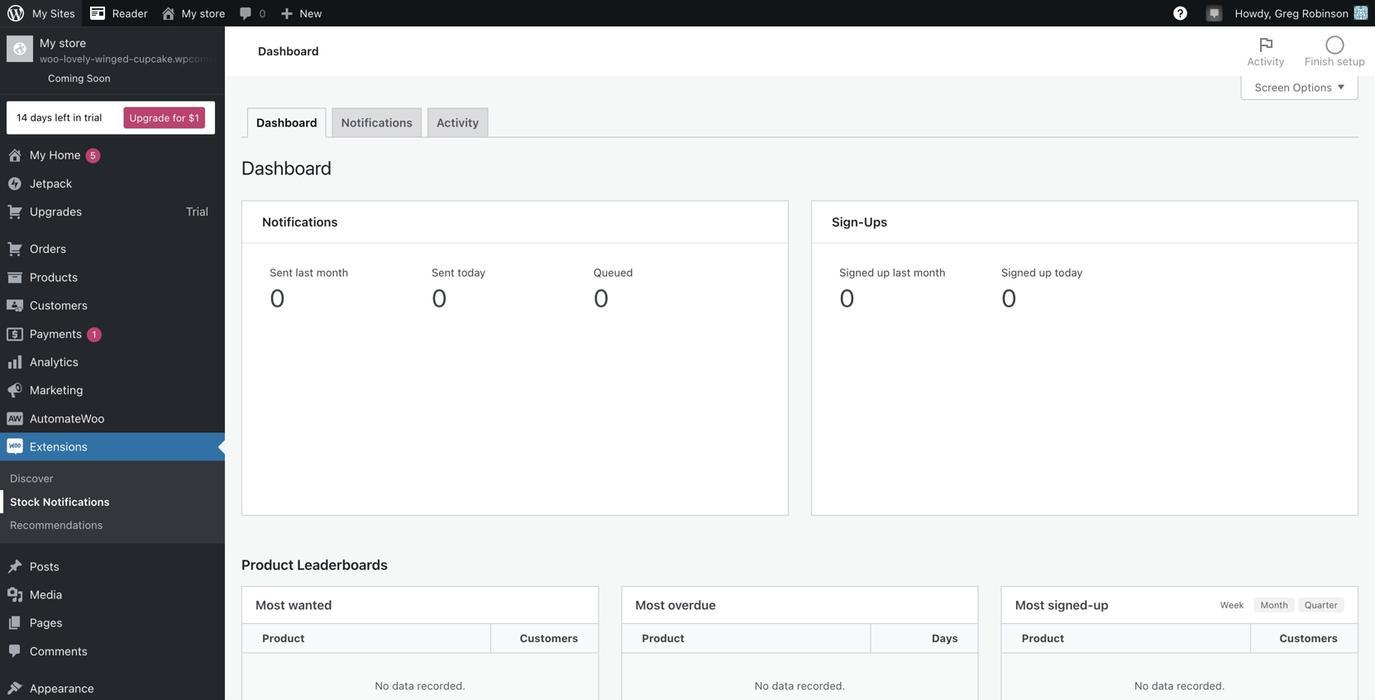 Task type: vqa. For each thing, say whether or not it's contained in the screenshot.
1st No from the left
yes



Task type: locate. For each thing, give the bounding box(es) containing it.
store for my store
[[200, 7, 225, 19]]

activity up screen
[[1248, 55, 1285, 67]]

notifications left the activity link
[[341, 116, 413, 129]]

2 horizontal spatial no
[[1135, 680, 1149, 692]]

today inside the sent today 0
[[458, 266, 486, 279]]

2 horizontal spatial data
[[1152, 680, 1174, 692]]

2 signed from the left
[[1002, 266, 1036, 279]]

0 horizontal spatial customers
[[30, 299, 88, 312]]

notifications
[[341, 116, 413, 129], [262, 215, 338, 229], [43, 496, 110, 508]]

2 horizontal spatial most
[[1016, 598, 1045, 612]]

notifications up sent last month 0
[[262, 215, 338, 229]]

sent today 0
[[432, 266, 486, 313]]

my left sites
[[32, 7, 47, 19]]

2 month from the left
[[914, 266, 946, 279]]

howdy, greg robinson
[[1236, 7, 1349, 19]]

0 horizontal spatial today
[[458, 266, 486, 279]]

no for most overdue
[[755, 680, 769, 692]]

1 horizontal spatial no data recorded.
[[755, 680, 846, 692]]

3 recorded. from the left
[[1177, 680, 1226, 692]]

1 most from the left
[[256, 598, 285, 612]]

3 no data recorded. from the left
[[1135, 680, 1226, 692]]

options
[[1293, 81, 1333, 93]]

0 horizontal spatial notifications
[[43, 496, 110, 508]]

trial
[[84, 112, 102, 123]]

1 data from the left
[[392, 680, 414, 692]]

1 horizontal spatial recorded.
[[797, 680, 846, 692]]

1 horizontal spatial month
[[914, 266, 946, 279]]

tab list
[[1238, 26, 1376, 76]]

reader link
[[82, 0, 154, 26]]

my left home
[[30, 148, 46, 162]]

product
[[242, 557, 294, 573], [262, 632, 305, 645], [642, 632, 685, 645], [1022, 632, 1065, 645]]

2 vertical spatial notifications
[[43, 496, 110, 508]]

customers
[[30, 299, 88, 312], [520, 632, 578, 645], [1280, 632, 1338, 645]]

1 month from the left
[[317, 266, 348, 279]]

2 horizontal spatial notifications
[[341, 116, 413, 129]]

posts link
[[0, 553, 225, 581]]

1 horizontal spatial sent
[[432, 266, 455, 279]]

signed-
[[1048, 598, 1094, 612]]

up for 0
[[1039, 266, 1052, 279]]

signed inside signed up last month 0
[[840, 266, 875, 279]]

activity inside button
[[1248, 55, 1285, 67]]

2 horizontal spatial recorded.
[[1177, 680, 1226, 692]]

comments
[[30, 645, 88, 658]]

last
[[296, 266, 314, 279], [893, 266, 911, 279]]

0 horizontal spatial activity
[[437, 116, 479, 129]]

1 horizontal spatial today
[[1055, 266, 1083, 279]]

today inside signed up today 0
[[1055, 266, 1083, 279]]

posts
[[30, 560, 59, 574]]

1 horizontal spatial activity
[[1248, 55, 1285, 67]]

up
[[877, 266, 890, 279], [1039, 266, 1052, 279], [1094, 598, 1109, 612]]

queued
[[594, 266, 633, 279]]

0 horizontal spatial month
[[317, 266, 348, 279]]

1 horizontal spatial most
[[636, 598, 665, 612]]

new link
[[273, 0, 329, 26]]

automatewoo link
[[0, 405, 225, 433]]

no for most signed-up
[[1135, 680, 1149, 692]]

1 vertical spatial activity
[[437, 116, 479, 129]]

no data recorded.
[[375, 680, 466, 692], [755, 680, 846, 692], [1135, 680, 1226, 692]]

toolbar navigation
[[0, 0, 1376, 30]]

quarter link
[[1299, 598, 1345, 613]]

0 vertical spatial dashboard
[[258, 44, 319, 58]]

3 most from the left
[[1016, 598, 1045, 612]]

1 sent from the left
[[270, 266, 293, 279]]

cupcake.wpcomstaging.com
[[133, 53, 266, 65]]

1 no from the left
[[375, 680, 389, 692]]

1 horizontal spatial no
[[755, 680, 769, 692]]

up inside signed up today 0
[[1039, 266, 1052, 279]]

payments 1
[[30, 327, 96, 341]]

0 vertical spatial store
[[200, 7, 225, 19]]

0 horizontal spatial up
[[877, 266, 890, 279]]

1 no data recorded. from the left
[[375, 680, 466, 692]]

0 horizontal spatial last
[[296, 266, 314, 279]]

2 today from the left
[[1055, 266, 1083, 279]]

2 no from the left
[[755, 680, 769, 692]]

reader
[[112, 7, 148, 19]]

2 recorded. from the left
[[797, 680, 846, 692]]

today
[[458, 266, 486, 279], [1055, 266, 1083, 279]]

store inside toolbar navigation
[[200, 7, 225, 19]]

1 horizontal spatial notifications
[[262, 215, 338, 229]]

pages
[[30, 616, 62, 630]]

1 vertical spatial store
[[59, 36, 86, 50]]

2 horizontal spatial no data recorded.
[[1135, 680, 1226, 692]]

0 horizontal spatial recorded.
[[417, 680, 466, 692]]

most left overdue
[[636, 598, 665, 612]]

recorded. for most overdue
[[797, 680, 846, 692]]

my store
[[182, 7, 225, 19]]

overdue
[[668, 598, 716, 612]]

customers for most wanted
[[520, 632, 578, 645]]

sent
[[270, 266, 293, 279], [432, 266, 455, 279]]

my for my store
[[182, 7, 197, 19]]

signed up last month 0
[[840, 266, 946, 313]]

pages link
[[0, 609, 225, 638]]

sent for month
[[270, 266, 293, 279]]

quarter
[[1305, 600, 1338, 611]]

notifications up recommendations
[[43, 496, 110, 508]]

0 horizontal spatial sent
[[270, 266, 293, 279]]

customers for most signed-up
[[1280, 632, 1338, 645]]

2 last from the left
[[893, 266, 911, 279]]

stock
[[10, 496, 40, 508]]

0 inside signed up last month 0
[[840, 283, 855, 313]]

data for most overdue
[[772, 680, 794, 692]]

2 horizontal spatial up
[[1094, 598, 1109, 612]]

soon
[[87, 72, 111, 84]]

recorded.
[[417, 680, 466, 692], [797, 680, 846, 692], [1177, 680, 1226, 692]]

most left wanted
[[256, 598, 285, 612]]

howdy,
[[1236, 7, 1272, 19]]

1 horizontal spatial signed
[[1002, 266, 1036, 279]]

2 data from the left
[[772, 680, 794, 692]]

0 horizontal spatial no
[[375, 680, 389, 692]]

marketing link
[[0, 377, 225, 405]]

14 days left in trial
[[17, 112, 102, 123]]

1 horizontal spatial customers
[[520, 632, 578, 645]]

activity link
[[428, 108, 488, 137]]

0 horizontal spatial no data recorded.
[[375, 680, 466, 692]]

recorded. for most signed-up
[[1177, 680, 1226, 692]]

stock notifications
[[10, 496, 110, 508]]

0 horizontal spatial signed
[[840, 266, 875, 279]]

my store link
[[154, 0, 232, 26]]

2 sent from the left
[[432, 266, 455, 279]]

most
[[256, 598, 285, 612], [636, 598, 665, 612], [1016, 598, 1045, 612]]

most for most wanted
[[256, 598, 285, 612]]

0
[[259, 7, 266, 19], [270, 283, 285, 313], [432, 283, 447, 313], [594, 283, 609, 313], [840, 283, 855, 313], [1002, 283, 1017, 313]]

0 vertical spatial activity
[[1248, 55, 1285, 67]]

recorded. for most wanted
[[417, 680, 466, 692]]

queued 0
[[594, 266, 633, 313]]

signed
[[840, 266, 875, 279], [1002, 266, 1036, 279]]

most left signed-
[[1016, 598, 1045, 612]]

1 recorded. from the left
[[417, 680, 466, 692]]

product down the most wanted
[[262, 632, 305, 645]]

store up lovely-
[[59, 36, 86, 50]]

sent inside sent last month 0
[[270, 266, 293, 279]]

0 horizontal spatial store
[[59, 36, 86, 50]]

month
[[317, 266, 348, 279], [914, 266, 946, 279]]

sites
[[50, 7, 75, 19]]

1 horizontal spatial data
[[772, 680, 794, 692]]

3 no from the left
[[1135, 680, 1149, 692]]

product for most signed-up
[[1022, 632, 1065, 645]]

1 horizontal spatial last
[[893, 266, 911, 279]]

2 no data recorded. from the left
[[755, 680, 846, 692]]

my inside my store woo-lovely-winged-cupcake.wpcomstaging.com coming soon
[[40, 36, 56, 50]]

2 horizontal spatial customers
[[1280, 632, 1338, 645]]

product down most overdue
[[642, 632, 685, 645]]

home
[[49, 148, 81, 162]]

greg
[[1275, 7, 1300, 19]]

signed inside signed up today 0
[[1002, 266, 1036, 279]]

store left 0 link
[[200, 7, 225, 19]]

3 data from the left
[[1152, 680, 1174, 692]]

1 horizontal spatial store
[[200, 7, 225, 19]]

my
[[32, 7, 47, 19], [182, 7, 197, 19], [40, 36, 56, 50], [30, 148, 46, 162]]

notifications link
[[332, 108, 422, 137]]

product up the most wanted
[[242, 557, 294, 573]]

my up cupcake.wpcomstaging.com
[[182, 7, 197, 19]]

jetpack
[[30, 176, 72, 190]]

0 horizontal spatial data
[[392, 680, 414, 692]]

up inside signed up last month 0
[[877, 266, 890, 279]]

sent for 0
[[432, 266, 455, 279]]

1 last from the left
[[296, 266, 314, 279]]

store inside my store woo-lovely-winged-cupcake.wpcomstaging.com coming soon
[[59, 36, 86, 50]]

screen
[[1255, 81, 1290, 93]]

most overdue
[[636, 598, 716, 612]]

sent inside the sent today 0
[[432, 266, 455, 279]]

appearance link
[[0, 675, 225, 701]]

in
[[73, 112, 81, 123]]

my home 5
[[30, 148, 96, 162]]

dashboard
[[258, 44, 319, 58], [256, 116, 317, 129], [242, 157, 332, 179]]

my up woo-
[[40, 36, 56, 50]]

for
[[173, 112, 186, 124]]

1 signed from the left
[[840, 266, 875, 279]]

product for most overdue
[[642, 632, 685, 645]]

2 most from the left
[[636, 598, 665, 612]]

0 horizontal spatial most
[[256, 598, 285, 612]]

store
[[200, 7, 225, 19], [59, 36, 86, 50]]

stock notifications link
[[0, 490, 225, 514]]

activity right notifications link
[[437, 116, 479, 129]]

most signed-up
[[1016, 598, 1109, 612]]

product down most signed-up
[[1022, 632, 1065, 645]]

1 today from the left
[[458, 266, 486, 279]]

1 horizontal spatial up
[[1039, 266, 1052, 279]]

no data recorded. for most signed-up
[[1135, 680, 1226, 692]]



Task type: describe. For each thing, give the bounding box(es) containing it.
5
[[90, 150, 96, 161]]

orders link
[[0, 235, 225, 263]]

my for my home 5
[[30, 148, 46, 162]]

month inside sent last month 0
[[317, 266, 348, 279]]

robinson
[[1303, 7, 1349, 19]]

month inside signed up last month 0
[[914, 266, 946, 279]]

upgrade for $1 button
[[124, 107, 205, 129]]

ups
[[864, 215, 888, 229]]

finish
[[1305, 55, 1335, 67]]

$1
[[189, 112, 199, 124]]

lovely-
[[64, 53, 95, 65]]

leaderboards
[[297, 557, 388, 573]]

no data recorded. for most overdue
[[755, 680, 846, 692]]

last inside sent last month 0
[[296, 266, 314, 279]]

discover link
[[0, 467, 225, 490]]

2 vertical spatial dashboard
[[242, 157, 332, 179]]

0 inside the sent today 0
[[432, 283, 447, 313]]

most for most signed-up
[[1016, 598, 1045, 612]]

signed for month
[[840, 266, 875, 279]]

most wanted
[[256, 598, 332, 612]]

0 inside 0 link
[[259, 7, 266, 19]]

sign-ups
[[832, 215, 888, 229]]

screen options button
[[1241, 75, 1359, 100]]

setup
[[1338, 55, 1366, 67]]

no data recorded. for most wanted
[[375, 680, 466, 692]]

analytics link
[[0, 348, 225, 377]]

wanted
[[288, 598, 332, 612]]

my sites
[[32, 7, 75, 19]]

extensions link
[[0, 433, 225, 461]]

my sites link
[[0, 0, 82, 26]]

media
[[30, 588, 62, 602]]

0 inside queued 0
[[594, 283, 609, 313]]

upgrade
[[129, 112, 170, 124]]

activity button
[[1238, 26, 1295, 76]]

media link
[[0, 581, 225, 609]]

days
[[30, 112, 52, 123]]

new
[[300, 7, 322, 19]]

no for most wanted
[[375, 680, 389, 692]]

signed up today 0
[[1002, 266, 1083, 313]]

signed for 0
[[1002, 266, 1036, 279]]

0 inside sent last month 0
[[270, 283, 285, 313]]

extensions
[[30, 440, 88, 454]]

orders
[[30, 242, 66, 256]]

week
[[1221, 600, 1245, 611]]

analytics
[[30, 355, 78, 369]]

notification image
[[1208, 6, 1222, 19]]

my store woo-lovely-winged-cupcake.wpcomstaging.com coming soon
[[40, 36, 266, 84]]

left
[[55, 112, 70, 123]]

0 vertical spatial notifications
[[341, 116, 413, 129]]

customers link
[[0, 292, 225, 320]]

my for my store woo-lovely-winged-cupcake.wpcomstaging.com coming soon
[[40, 36, 56, 50]]

marketing
[[30, 384, 83, 397]]

14
[[17, 112, 28, 123]]

days
[[932, 632, 958, 645]]

coming
[[48, 72, 84, 84]]

up for month
[[877, 266, 890, 279]]

comments link
[[0, 638, 225, 666]]

finish setup
[[1305, 55, 1366, 67]]

0 link
[[232, 0, 273, 26]]

1 vertical spatial dashboard
[[256, 116, 317, 129]]

data for most signed-up
[[1152, 680, 1174, 692]]

winged-
[[95, 53, 133, 65]]

automatewoo
[[30, 412, 105, 425]]

trial
[[186, 205, 208, 218]]

customers inside main menu navigation
[[30, 299, 88, 312]]

sign-
[[832, 215, 864, 229]]

jetpack link
[[0, 169, 225, 198]]

woo-
[[40, 53, 64, 65]]

products link
[[0, 263, 225, 292]]

product leaderboards
[[242, 557, 388, 573]]

most for most overdue
[[636, 598, 665, 612]]

month link
[[1255, 598, 1295, 613]]

data for most wanted
[[392, 680, 414, 692]]

1
[[92, 329, 96, 340]]

products
[[30, 270, 78, 284]]

notifications inside main menu navigation
[[43, 496, 110, 508]]

discover
[[10, 473, 54, 485]]

recommendations link
[[0, 514, 225, 537]]

appearance
[[30, 682, 94, 696]]

product for most wanted
[[262, 632, 305, 645]]

finish setup button
[[1295, 26, 1376, 76]]

upgrades
[[30, 205, 82, 218]]

tab list containing activity
[[1238, 26, 1376, 76]]

recommendations
[[10, 519, 103, 532]]

main menu navigation
[[0, 26, 266, 701]]

screen options
[[1255, 81, 1333, 93]]

store for my store woo-lovely-winged-cupcake.wpcomstaging.com coming soon
[[59, 36, 86, 50]]

0 inside signed up today 0
[[1002, 283, 1017, 313]]

sent last month 0
[[270, 266, 348, 313]]

my for my sites
[[32, 7, 47, 19]]

last inside signed up last month 0
[[893, 266, 911, 279]]

payments
[[30, 327, 82, 341]]

upgrade for $1
[[129, 112, 199, 124]]

1 vertical spatial notifications
[[262, 215, 338, 229]]

week link
[[1214, 598, 1251, 613]]

dashboard link
[[247, 108, 326, 138]]



